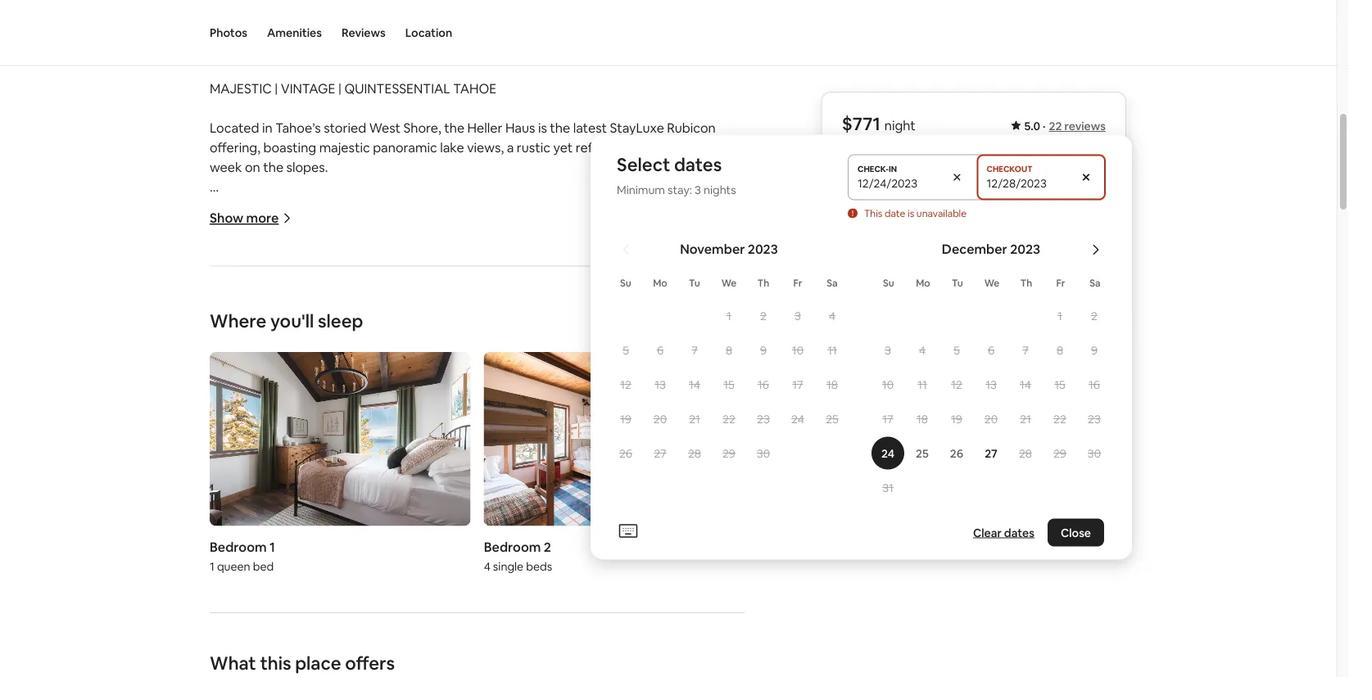 Task type: locate. For each thing, give the bounding box(es) containing it.
28 left or
[[688, 446, 702, 461]]

almost
[[638, 552, 679, 569]]

0 horizontal spatial 14
[[689, 377, 701, 392]]

2 vertical spatial heller
[[236, 572, 271, 589]]

an left epic
[[210, 454, 224, 471]]

of inside the "a home for all seasons, and retaining its gorgeous redwood post and beam architecture and soaring granite fireplace, this cozy but spacious mountain lodge is the perfect basecamp for all of your tahoe adventures. enjoy panoramic views from rubicon peak to mt rose, and sapphire blue waters that appear to be so close you could almost reach it. the heller haus is perched atop a vista that allows for a truly four season tahoe experience."
[[312, 532, 325, 549]]

1 30 from the left
[[757, 446, 770, 461]]

1 horizontal spatial of
[[312, 532, 325, 549]]

0 horizontal spatial dates
[[674, 153, 722, 177]]

1 horizontal spatial we
[[985, 277, 1000, 289]]

27 button down their
[[974, 437, 1009, 470]]

0 horizontal spatial 10
[[792, 343, 804, 358]]

24 button left the "guests."
[[781, 403, 815, 436]]

17 left covers
[[793, 377, 804, 392]]

1 bedroom from the left
[[210, 539, 267, 556]]

2 horizontal spatial on
[[621, 434, 636, 451]]

0 horizontal spatial 10 button
[[781, 334, 815, 367]]

1 12 from the left
[[620, 377, 632, 392]]

1 9 from the left
[[760, 343, 767, 358]]

haus down sapphire
[[274, 572, 304, 589]]

1 vertical spatial you
[[577, 552, 598, 569]]

close
[[1061, 526, 1092, 540]]

2 8 from the left
[[1057, 343, 1064, 358]]

1 horizontal spatial 21 button
[[1009, 403, 1043, 436]]

0 horizontal spatial 7 button
[[678, 334, 712, 367]]

20 for 1st 20 button from the right
[[985, 412, 998, 427]]

haus inside thoughtfully renovated and restored in 2023, the heller haus returns to tahoe with the rich character of a classic alpine lodge, while delivering refined modern appointments and stunning design allowing you to unwind after an exhilarating day on the slopes, or a an epic day out on the lake.
[[544, 395, 574, 412]]

rubicon inside located in tahoe's storied west shore, the heller haus is the latest stayluxe rubicon offering, boasting majestic panoramic lake views, a rustic yet refined setting to enjoy a week on the slopes.
[[667, 119, 716, 136]]

7 for first 7 button from left
[[692, 343, 698, 358]]

calendar application
[[591, 223, 1350, 519]]

13 down and at the right
[[986, 377, 997, 392]]

2 16 from the left
[[1089, 377, 1101, 392]]

1 fr from the left
[[794, 277, 803, 289]]

you inside the "a home for all seasons, and retaining its gorgeous redwood post and beam architecture and soaring granite fireplace, this cozy but spacious mountain lodge is the perfect basecamp for all of your tahoe adventures. enjoy panoramic views from rubicon peak to mt rose, and sapphire blue waters that appear to be so close you could almost reach it. the heller haus is perched atop a vista that allows for a truly four season tahoe experience."
[[577, 552, 598, 569]]

0 horizontal spatial 23 button
[[747, 403, 781, 436]]

thoughtfully renovated and restored in 2023, the heller haus returns to tahoe with the rich character of a classic alpine lodge, while delivering refined modern appointments and stunning design allowing you to unwind after an exhilarating day on the slopes, or a an epic day out on the lake.
[[210, 395, 733, 471]]

1 horizontal spatial 29 button
[[1043, 437, 1078, 470]]

2 7 from the left
[[1023, 343, 1029, 358]]

2 22 button from the left
[[1043, 403, 1078, 436]]

9 for 2nd the "9" button from left
[[1092, 343, 1098, 358]]

15
[[724, 377, 735, 392], [1055, 377, 1066, 392]]

the left lake.
[[322, 454, 343, 471]]

experience.
[[210, 591, 280, 608]]

25 button left report
[[906, 437, 940, 470]]

|
[[275, 80, 278, 97], [338, 80, 342, 97]]

1 29 from the left
[[723, 446, 736, 461]]

30 right or
[[757, 446, 770, 461]]

0 horizontal spatial 16
[[758, 377, 769, 392]]

truly
[[542, 572, 570, 589]]

1 2023 from the left
[[748, 241, 778, 258]]

rich
[[210, 414, 232, 431]]

1 20 from the left
[[654, 412, 667, 427]]

the left slopes,
[[639, 434, 660, 451]]

1 horizontal spatial bedroom
[[484, 539, 541, 556]]

heller inside located in tahoe's storied west shore, the heller haus is the latest stayluxe rubicon offering, boasting majestic panoramic lake views, a rustic yet refined setting to enjoy a week on the slopes.
[[468, 119, 503, 136]]

1 horizontal spatial in
[[434, 395, 445, 412]]

| left vintage
[[275, 80, 278, 97]]

heller up delivering
[[506, 395, 542, 412]]

2 29 from the left
[[1054, 446, 1067, 461]]

6 for second 6 button from left
[[988, 343, 995, 358]]

to up modern
[[624, 395, 637, 412]]

1
[[296, 237, 301, 254], [727, 309, 732, 323], [1058, 309, 1063, 323], [270, 539, 275, 556], [210, 559, 215, 574]]

5.0
[[1025, 119, 1041, 134]]

2 15 button from the left
[[1043, 368, 1078, 401]]

this for report this listing
[[980, 449, 1000, 463]]

1 30 button from the left
[[747, 437, 781, 470]]

15 button right with
[[712, 368, 747, 401]]

2 1 button from the left
[[1043, 300, 1078, 332]]

fee.
[[910, 359, 933, 376]]

26 down modern
[[620, 446, 633, 461]]

0 horizontal spatial 17 button
[[781, 368, 815, 401]]

1 26 from the left
[[620, 446, 633, 461]]

indulge in the serene beauty of lake tahoe from the comfort of our modern rustic bedroom, thoughtfully designed to provide a refined mountain escape and elevate your stay. image
[[210, 352, 471, 526], [210, 352, 471, 526]]

2 6 button from the left
[[974, 334, 1009, 367]]

- granite hearth and wood burning fireplace - fast starlink mesh wifi - ski storage and pantry
[[210, 296, 473, 353]]

haus for returns
[[544, 395, 574, 412]]

with
[[679, 395, 705, 412]]

0 horizontal spatial panoramic
[[373, 139, 437, 156]]

fr
[[794, 277, 803, 289], [1057, 277, 1066, 289]]

22 button right with
[[712, 403, 747, 436]]

0 vertical spatial you
[[386, 434, 408, 451]]

2 14 button from the left
[[1009, 368, 1043, 401]]

21
[[689, 412, 701, 427], [1020, 412, 1032, 427]]

1 horizontal spatial all
[[296, 532, 309, 549]]

1 vertical spatial 25
[[916, 446, 929, 461]]

in left 2023,
[[434, 395, 445, 412]]

18 left covers
[[827, 377, 838, 392]]

date for this
[[885, 207, 906, 220]]

the right with
[[708, 395, 729, 412]]

9 button
[[747, 334, 781, 367], [1078, 334, 1112, 367]]

dates inside clear dates button
[[1005, 526, 1035, 540]]

17 for bottommost 17 button
[[883, 412, 894, 427]]

tu down november
[[689, 277, 701, 289]]

haus inside located in tahoe's storied west shore, the heller haus is the latest stayluxe rubicon offering, boasting majestic panoramic lake views, a rustic yet refined setting to enjoy a week on the slopes.
[[506, 119, 535, 136]]

date right this
[[885, 207, 906, 220]]

1 horizontal spatial dates
[[1005, 526, 1035, 540]]

25 button
[[815, 403, 850, 436], [906, 437, 940, 470]]

dates inside select dates minimum stay: 3 nights
[[674, 153, 722, 177]]

2 19 button from the left
[[940, 403, 974, 436]]

allowing
[[334, 434, 383, 451]]

th down november 2023
[[758, 277, 770, 289]]

panoramic down shore,
[[373, 139, 437, 156]]

haus up "exhilarating" at the bottom left
[[544, 395, 574, 412]]

the left fee.
[[885, 375, 905, 392]]

1 23 from the left
[[757, 412, 770, 427]]

so
[[525, 552, 539, 569]]

0 horizontal spatial 30
[[757, 446, 770, 461]]

2 inside bedroom 2 4 single beds
[[544, 539, 551, 556]]

2 horizontal spatial heller
[[506, 395, 542, 412]]

| right vintage
[[338, 80, 342, 97]]

28 button down appointments
[[678, 437, 712, 470]]

19 button
[[609, 403, 643, 436], [940, 403, 974, 436]]

26 left listing
[[950, 446, 964, 461]]

panoramic inside the "a home for all seasons, and retaining its gorgeous redwood post and beam architecture and soaring granite fireplace, this cozy but spacious mountain lodge is the perfect basecamp for all of your tahoe adventures. enjoy panoramic views from rubicon peak to mt rose, and sapphire blue waters that appear to be so close you could almost reach it. the heller haus is perched atop a vista that allows for a truly four season tahoe experience."
[[506, 532, 570, 549]]

16 button
[[747, 368, 781, 401], [1078, 368, 1112, 401]]

2 20 from the left
[[985, 412, 998, 427]]

in up boasting
[[262, 119, 273, 136]]

7 button up their
[[1009, 334, 1043, 367]]

beam
[[623, 493, 657, 510]]

2 we from the left
[[985, 277, 1000, 289]]

2 30 button from the left
[[1078, 437, 1112, 470]]

0 horizontal spatial 15 button
[[712, 368, 747, 401]]

lake up luxury
[[284, 198, 308, 215]]

four
[[572, 572, 597, 589]]

to inside "- panoramic lake view ~ 3000 sq ft luxury lodge - 5 bedrooms, 1 king, 3 queens, 4 twins bunks, (sleeps up to 12) - 4 bathrooms"
[[551, 237, 564, 254]]

1 horizontal spatial haus
[[506, 119, 535, 136]]

0 horizontal spatial 29 button
[[712, 437, 747, 470]]

12 down traci in the bottom of the page
[[952, 377, 963, 392]]

all down granite
[[296, 532, 309, 549]]

27 left listing
[[985, 446, 998, 461]]

18
[[827, 377, 838, 392], [917, 412, 928, 427]]

shore,
[[404, 119, 441, 136]]

dates
[[674, 153, 722, 177], [1005, 526, 1035, 540]]

heller inside thoughtfully renovated and restored in 2023, the heller haus returns to tahoe with the rich character of a classic alpine lodge, while delivering refined modern appointments and stunning design allowing you to unwind after an exhilarating day on the slopes, or a an epic day out on the lake.
[[506, 395, 542, 412]]

0 vertical spatial day
[[596, 434, 618, 451]]

the down beam
[[631, 513, 652, 530]]

burning
[[371, 296, 418, 313]]

a down renovated
[[312, 414, 319, 431]]

1 horizontal spatial 13
[[986, 377, 997, 392]]

1 horizontal spatial 9
[[1092, 343, 1098, 358]]

photos button
[[210, 0, 247, 66]]

2 28 button from the left
[[1009, 437, 1043, 470]]

while
[[443, 414, 475, 431]]

close button
[[1048, 519, 1105, 547]]

17 button down covers
[[871, 403, 906, 436]]

0 horizontal spatial 21
[[689, 412, 701, 427]]

tahoe's
[[275, 119, 321, 136]]

1 horizontal spatial 30
[[1088, 446, 1102, 461]]

home
[[222, 493, 257, 510]]

2 sa from the left
[[1090, 277, 1101, 289]]

29 right listing
[[1054, 446, 1067, 461]]

2 16 button from the left
[[1078, 368, 1112, 401]]

this inside the "a home for all seasons, and retaining its gorgeous redwood post and beam architecture and soaring granite fireplace, this cozy but spacious mountain lodge is the perfect basecamp for all of your tahoe adventures. enjoy panoramic views from rubicon peak to mt rose, and sapphire blue waters that appear to be so close you could almost reach it. the heller haus is perched atop a vista that allows for a truly four season tahoe experience."
[[387, 513, 409, 530]]

panoramic
[[373, 139, 437, 156], [506, 532, 570, 549]]

this for what this place offers
[[260, 652, 291, 675]]

1 21 button from the left
[[678, 403, 712, 436]]

5 up modern
[[623, 343, 629, 358]]

0 horizontal spatial 25 button
[[815, 403, 850, 436]]

14 up with
[[689, 377, 701, 392]]

and up fireplace,
[[350, 493, 372, 510]]

lake.
[[346, 454, 373, 471]]

13 for 2nd '13' button from the right
[[655, 377, 666, 392]]

bedroom for bedroom 1
[[210, 539, 267, 556]]

1 horizontal spatial 16
[[1089, 377, 1101, 392]]

service left fee
[[908, 375, 951, 392]]

22 reviews button
[[1049, 119, 1106, 134]]

refined inside located in tahoe's storied west shore, the heller haus is the latest stayluxe rubicon offering, boasting majestic panoramic lake views, a rustic yet refined setting to enjoy a week on the slopes.
[[576, 139, 619, 156]]

20 button up report this listing
[[974, 403, 1009, 436]]

11 button left fee
[[906, 368, 940, 401]]

19 down fee
[[951, 412, 963, 427]]

1 23 button from the left
[[747, 403, 781, 436]]

select dates minimum stay: 3 nights
[[617, 153, 736, 197]]

on down design
[[304, 454, 319, 471]]

hosts.
[[480, 10, 513, 25]]

day down modern
[[596, 434, 618, 451]]

and
[[972, 359, 997, 376]]

2 horizontal spatial haus
[[544, 395, 574, 412]]

place
[[295, 652, 341, 675]]

27 for 1st the 27 button from the left
[[654, 446, 667, 461]]

1 su from the left
[[620, 277, 632, 289]]

1 horizontal spatial |
[[338, 80, 342, 97]]

in
[[262, 119, 273, 136], [434, 395, 445, 412]]

22 button down benjamin
[[1043, 403, 1078, 436]]

1 vertical spatial 3 button
[[871, 334, 906, 367]]

haus inside the "a home for all seasons, and retaining its gorgeous redwood post and beam architecture and soaring granite fireplace, this cozy but spacious mountain lodge is the perfect basecamp for all of your tahoe adventures. enjoy panoramic views from rubicon peak to mt rose, and sapphire blue waters that appear to be so close you could almost reach it. the heller haus is perched atop a vista that allows for a truly four season tahoe experience."
[[274, 572, 304, 589]]

2 6 from the left
[[988, 343, 995, 358]]

traci and benjamin covers the service fee for their guests.
[[842, 359, 1055, 409]]

0 horizontal spatial 23
[[757, 412, 770, 427]]

heller up "views,"
[[468, 119, 503, 136]]

1 vertical spatial 24 button
[[871, 437, 906, 470]]

1 horizontal spatial 19 button
[[940, 403, 974, 436]]

where you'll sleep region
[[203, 306, 752, 580]]

27 down appointments
[[654, 446, 667, 461]]

2 30 from the left
[[1088, 446, 1102, 461]]

1 8 from the left
[[726, 343, 733, 358]]

of up design
[[296, 414, 309, 431]]

1 29 button from the left
[[712, 437, 747, 470]]

sleep
[[318, 310, 363, 333]]

0 vertical spatial 24 button
[[781, 403, 815, 436]]

beds
[[526, 559, 553, 574]]

on down offering,
[[245, 159, 260, 176]]

1 20 button from the left
[[643, 403, 678, 436]]

this left place
[[260, 652, 291, 675]]

su
[[620, 277, 632, 289], [883, 277, 895, 289]]

0 horizontal spatial of
[[296, 414, 309, 431]]

1 horizontal spatial 13 button
[[974, 368, 1009, 401]]

select
[[617, 153, 671, 177]]

refined down latest
[[576, 139, 619, 156]]

17 button left no on the bottom of the page
[[781, 368, 815, 401]]

1 horizontal spatial date
[[1009, 176, 1034, 191]]

1 7 from the left
[[692, 343, 698, 358]]

0 vertical spatial lake
[[440, 139, 464, 156]]

1 6 from the left
[[657, 343, 664, 358]]

5 button
[[609, 334, 643, 367], [940, 334, 974, 367]]

2 fr from the left
[[1057, 277, 1066, 289]]

that down appear
[[444, 572, 469, 589]]

1 27 button from the left
[[643, 437, 678, 470]]

0 horizontal spatial 14 button
[[678, 368, 712, 401]]

24 button up 31 "button"
[[871, 437, 906, 470]]

2 bedroom from the left
[[484, 539, 541, 556]]

16 button right benjamin
[[1078, 368, 1112, 401]]

bedroom up queen
[[210, 539, 267, 556]]

1 12 button from the left
[[609, 368, 643, 401]]

12 for second 12 button from the right
[[620, 377, 632, 392]]

5 button up fee
[[940, 334, 974, 367]]

bunks,
[[445, 237, 484, 254]]

refined for yet
[[576, 139, 619, 156]]

0 horizontal spatial 8 button
[[712, 334, 747, 367]]

21 button
[[678, 403, 712, 436], [1009, 403, 1043, 436]]

refined for delivering
[[539, 414, 583, 431]]

storage
[[237, 336, 284, 353]]

14
[[689, 377, 701, 392], [1020, 377, 1032, 392]]

1 horizontal spatial panoramic
[[506, 532, 570, 549]]

1 5 button from the left
[[609, 334, 643, 367]]

bedroom inside bedroom 2 4 single beds
[[484, 539, 541, 556]]

1 vertical spatial 10
[[882, 377, 894, 392]]

renovated
[[289, 395, 351, 412]]

$771
[[842, 112, 881, 136]]

is inside located in tahoe's storied west shore, the heller haus is the latest stayluxe rubicon offering, boasting majestic panoramic lake views, a rustic yet refined setting to enjoy a week on the slopes.
[[538, 119, 547, 136]]

2 23 button from the left
[[1078, 403, 1112, 436]]

2 th from the left
[[1021, 277, 1033, 289]]

2 9 from the left
[[1092, 343, 1098, 358]]

5 inside "- panoramic lake view ~ 3000 sq ft luxury lodge - 5 bedrooms, 1 king, 3 queens, 4 twins bunks, (sleeps up to 12) - 4 bathrooms"
[[218, 237, 225, 254]]

0 vertical spatial an
[[506, 434, 520, 451]]

30 button
[[747, 437, 781, 470], [1078, 437, 1112, 470]]

date
[[1009, 176, 1034, 191], [885, 207, 906, 220]]

th down december 2023
[[1021, 277, 1033, 289]]

panoramic up so
[[506, 532, 570, 549]]

9 for 2nd the "9" button from right
[[760, 343, 767, 358]]

0 horizontal spatial 12
[[620, 377, 632, 392]]

2023 up "availability"
[[1011, 241, 1041, 258]]

1 horizontal spatial on
[[304, 454, 319, 471]]

this down the retaining
[[387, 513, 409, 530]]

0 horizontal spatial 9
[[760, 343, 767, 358]]

14 down benjamin
[[1020, 377, 1032, 392]]

2 button for november 2023
[[747, 300, 781, 332]]

2 26 from the left
[[950, 446, 964, 461]]

25 button down covers
[[815, 403, 850, 436]]

18 down "traci and benjamin covers the service fee for their guests."
[[917, 412, 928, 427]]

7 up benjamin
[[1023, 343, 1029, 358]]

1 horizontal spatial 30 button
[[1078, 437, 1112, 470]]

0 vertical spatial heller
[[468, 119, 503, 136]]

20 up slopes,
[[654, 412, 667, 427]]

2 21 from the left
[[1020, 412, 1032, 427]]

1 16 button from the left
[[747, 368, 781, 401]]

1 vertical spatial haus
[[544, 395, 574, 412]]

the inside the "a home for all seasons, and retaining its gorgeous redwood post and beam architecture and soaring granite fireplace, this cozy but spacious mountain lodge is the perfect basecamp for all of your tahoe adventures. enjoy panoramic views from rubicon peak to mt rose, and sapphire blue waters that appear to be so close you could almost reach it. the heller haus is perched atop a vista that allows for a truly four season tahoe experience."
[[631, 513, 652, 530]]

1 horizontal spatial 14 button
[[1009, 368, 1043, 401]]

add date
[[984, 176, 1034, 191]]

a
[[507, 139, 514, 156], [719, 139, 726, 156], [312, 414, 319, 431], [723, 434, 730, 451], [403, 572, 410, 589], [532, 572, 539, 589]]

for right fee
[[977, 375, 994, 392]]

1 th from the left
[[758, 277, 770, 289]]

20 up report this listing
[[985, 412, 998, 427]]

0 horizontal spatial 1 button
[[712, 300, 747, 332]]

1 horizontal spatial 15 button
[[1043, 368, 1078, 401]]

0 vertical spatial panoramic
[[373, 139, 437, 156]]

1 vertical spatial 17
[[883, 412, 894, 427]]

2 vertical spatial this
[[260, 652, 291, 675]]

0 horizontal spatial 21 button
[[678, 403, 712, 436]]

1 15 button from the left
[[712, 368, 747, 401]]

offers
[[345, 652, 395, 675]]

1 vertical spatial this
[[387, 513, 409, 530]]

0 horizontal spatial tu
[[689, 277, 701, 289]]

1 horizontal spatial 25 button
[[906, 437, 940, 470]]

thoughtfully
[[210, 395, 286, 412]]

1 8 button from the left
[[712, 334, 747, 367]]

29 button right slopes,
[[712, 437, 747, 470]]

1 16 from the left
[[758, 377, 769, 392]]

service inside "traci and benjamin covers the service fee for their guests."
[[908, 375, 951, 392]]

21 down with
[[689, 412, 701, 427]]

0 horizontal spatial 30 button
[[747, 437, 781, 470]]

reviews
[[1065, 119, 1106, 134]]

7
[[692, 343, 698, 358], [1023, 343, 1029, 358]]

6 up and at the right
[[988, 343, 995, 358]]

1 horizontal spatial th
[[1021, 277, 1033, 289]]

3 inside select dates minimum stay: 3 nights
[[695, 182, 701, 197]]

and down you'll
[[287, 336, 310, 353]]

0 horizontal spatial 11
[[828, 343, 837, 358]]

1 mo from the left
[[653, 277, 668, 289]]

majestic | vintage | quintessential tahoe
[[210, 80, 497, 97]]

for
[[977, 375, 994, 392], [260, 493, 277, 510], [276, 532, 293, 549], [512, 572, 529, 589]]

1 horizontal spatial 24 button
[[871, 437, 906, 470]]

you inside thoughtfully renovated and restored in 2023, the heller haus returns to tahoe with the rich character of a classic alpine lodge, while delivering refined modern appointments and stunning design allowing you to unwind after an exhilarating day on the slopes, or a an epic day out on the lake.
[[386, 434, 408, 451]]

19 button down fee
[[940, 403, 974, 436]]

offering,
[[210, 139, 261, 156]]

1 13 from the left
[[655, 377, 666, 392]]

10 button
[[781, 334, 815, 367], [871, 368, 906, 401]]

0 horizontal spatial su
[[620, 277, 632, 289]]

1 vertical spatial 25 button
[[906, 437, 940, 470]]

12 up returns
[[620, 377, 632, 392]]

storied
[[324, 119, 366, 136]]

lodge
[[328, 218, 366, 235]]

we down december 2023
[[985, 277, 1000, 289]]

the inside "traci and benjamin covers the service fee for their guests."
[[885, 375, 905, 392]]

16 button right with
[[747, 368, 781, 401]]

1 9 button from the left
[[747, 334, 781, 367]]

2 su from the left
[[883, 277, 895, 289]]

lake inside located in tahoe's storied west shore, the heller haus is the latest stayluxe rubicon offering, boasting majestic panoramic lake views, a rustic yet refined setting to enjoy a week on the slopes.
[[440, 139, 464, 156]]

show more button
[[210, 210, 292, 227]]

28 for first '28' button
[[688, 446, 702, 461]]

0 horizontal spatial 19
[[620, 412, 632, 427]]

2 28 from the left
[[1019, 446, 1033, 461]]

21 up listing
[[1020, 412, 1032, 427]]

0 horizontal spatial 26
[[620, 446, 633, 461]]

rubicon up enjoy
[[667, 119, 716, 136]]

0 horizontal spatial mo
[[653, 277, 668, 289]]

refined inside thoughtfully renovated and restored in 2023, the heller haus returns to tahoe with the rich character of a classic alpine lodge, while delivering refined modern appointments and stunning design allowing you to unwind after an exhilarating day on the slopes, or a an epic day out on the lake.
[[539, 414, 583, 431]]

1 horizontal spatial 21
[[1020, 412, 1032, 427]]

6 for second 6 button from right
[[657, 343, 664, 358]]

amenities button
[[267, 0, 322, 66]]

2 27 button from the left
[[974, 437, 1009, 470]]

0 horizontal spatial 20
[[654, 412, 667, 427]]

5 up traci in the bottom of the page
[[954, 343, 960, 358]]

30 button right or
[[747, 437, 781, 470]]

1 inside "- panoramic lake view ~ 3000 sq ft luxury lodge - 5 bedrooms, 1 king, 3 queens, 4 twins bunks, (sleeps up to 12) - 4 bathrooms"
[[296, 237, 301, 254]]

0 horizontal spatial 16 button
[[747, 368, 781, 401]]

2 12 from the left
[[952, 377, 963, 392]]

reviews
[[342, 25, 386, 40]]

2 27 from the left
[[985, 446, 998, 461]]

2023 right november
[[748, 241, 778, 258]]

2 2 button from the left
[[1078, 300, 1112, 332]]

1 13 button from the left
[[643, 368, 678, 401]]

up
[[533, 237, 548, 254]]

bed
[[253, 559, 274, 574]]

0 horizontal spatial 27 button
[[643, 437, 678, 470]]

rated
[[449, 10, 477, 25]]

22
[[1049, 119, 1062, 134], [723, 412, 736, 427], [1054, 412, 1067, 427]]

highly
[[415, 10, 446, 25]]

0 horizontal spatial that
[[417, 552, 442, 569]]

~
[[210, 218, 218, 235]]

2 13 button from the left
[[974, 368, 1009, 401]]

1 horizontal spatial 11
[[918, 377, 927, 392]]

30
[[757, 446, 770, 461], [1088, 446, 1102, 461]]

6
[[657, 343, 664, 358], [988, 343, 995, 358]]

1 horizontal spatial 5
[[623, 343, 629, 358]]

1 horizontal spatial 17 button
[[871, 403, 906, 436]]

bedroom inside bedroom 1 1 queen bed
[[210, 539, 267, 556]]

1 14 button from the left
[[678, 368, 712, 401]]

13 up appointments
[[655, 377, 666, 392]]

26 button left listing
[[940, 437, 974, 470]]

0 vertical spatial 11 button
[[815, 334, 850, 367]]

traci
[[940, 359, 969, 376]]

1 horizontal spatial 27
[[985, 446, 998, 461]]

1 horizontal spatial 10
[[882, 377, 894, 392]]

1 19 from the left
[[620, 412, 632, 427]]

tahoe down almost
[[645, 572, 682, 589]]

2 horizontal spatial this
[[980, 449, 1000, 463]]

lake inside "- panoramic lake view ~ 3000 sq ft luxury lodge - 5 bedrooms, 1 king, 3 queens, 4 twins bunks, (sleeps up to 12) - 4 bathrooms"
[[284, 198, 308, 215]]

rubicon inside the "a home for all seasons, and retaining its gorgeous redwood post and beam architecture and soaring granite fireplace, this cozy but spacious mountain lodge is the perfect basecamp for all of your tahoe adventures. enjoy panoramic views from rubicon peak to mt rose, and sapphire blue waters that appear to be so close you could almost reach it. the heller haus is perched atop a vista that allows for a truly four season tahoe experience."
[[642, 532, 691, 549]]

1 27 from the left
[[654, 446, 667, 461]]

0 horizontal spatial th
[[758, 277, 770, 289]]

27
[[654, 446, 667, 461], [985, 446, 998, 461]]

out
[[281, 454, 301, 471]]

0 vertical spatial tahoe
[[639, 395, 676, 412]]

1 horizontal spatial 20 button
[[974, 403, 1009, 436]]

26 button
[[609, 437, 643, 470], [940, 437, 974, 470]]

benjamin
[[1000, 359, 1055, 376]]

0 horizontal spatial 22 button
[[712, 403, 747, 436]]

spacious
[[467, 513, 519, 530]]

-
[[210, 198, 215, 215], [210, 237, 215, 254], [210, 257, 215, 274], [210, 296, 215, 313], [210, 316, 215, 333], [210, 336, 215, 353]]

double the fun, double the beds, and double the memories made in this cozy kids' room! image
[[484, 352, 745, 526], [484, 352, 745, 526]]

1 horizontal spatial 26 button
[[940, 437, 974, 470]]

date for add
[[1009, 176, 1034, 191]]

0 horizontal spatial bedroom
[[210, 539, 267, 556]]

1 22 button from the left
[[712, 403, 747, 436]]

1 1 button from the left
[[712, 300, 747, 332]]

12 for 1st 12 button from right
[[952, 377, 963, 392]]

a right enjoy
[[719, 139, 726, 156]]

to up it. at the right bottom
[[726, 532, 739, 549]]

1 2 button from the left
[[747, 300, 781, 332]]

and up 'lodge'
[[597, 493, 620, 510]]



Task type: vqa. For each thing, say whether or not it's contained in the screenshot.


Task type: describe. For each thing, give the bounding box(es) containing it.
for down be
[[512, 572, 529, 589]]

vintage
[[281, 80, 336, 97]]

30 for 2nd 30 button
[[1088, 446, 1102, 461]]

2 14 from the left
[[1020, 377, 1032, 392]]

to left be
[[491, 552, 504, 569]]

the right shore,
[[444, 119, 465, 136]]

22 down benjamin
[[1054, 412, 1067, 427]]

is down sapphire
[[307, 572, 315, 589]]

0 vertical spatial 25 button
[[815, 403, 850, 436]]

2 12 button from the left
[[940, 368, 974, 401]]

allows
[[472, 572, 509, 589]]

queens,
[[347, 237, 397, 254]]

on inside located in tahoe's storied west shore, the heller haus is the latest stayluxe rubicon offering, boasting majestic panoramic lake views, a rustic yet refined setting to enjoy a week on the slopes.
[[245, 159, 260, 176]]

the up yet
[[550, 119, 571, 136]]

30 for 1st 30 button from the left
[[757, 446, 770, 461]]

superhosts
[[262, 10, 322, 25]]

fireplace
[[421, 296, 473, 313]]

and down 'a'
[[210, 513, 233, 530]]

this
[[865, 207, 883, 220]]

dates for clear
[[1005, 526, 1035, 540]]

restored
[[380, 395, 431, 412]]

twins
[[410, 237, 442, 254]]

the down boasting
[[263, 159, 284, 176]]

exhilarating
[[523, 434, 593, 451]]

setting
[[622, 139, 665, 156]]

show
[[210, 210, 244, 227]]

1 vertical spatial that
[[444, 572, 469, 589]]

22 right appointments
[[723, 412, 736, 427]]

ski
[[218, 336, 235, 353]]

2 for december 2023
[[1092, 309, 1098, 323]]

lodge,
[[403, 414, 440, 431]]

tahoe inside thoughtfully renovated and restored in 2023, the heller haus returns to tahoe with the rich character of a classic alpine lodge, while delivering refined modern appointments and stunning design allowing you to unwind after an exhilarating day on the slopes, or a an epic day out on the lake.
[[639, 395, 676, 412]]

$771 night
[[842, 112, 916, 136]]

heller for while
[[506, 395, 542, 412]]

bathrooms
[[228, 257, 294, 274]]

from
[[610, 532, 639, 549]]

1 21 from the left
[[689, 412, 701, 427]]

slopes,
[[662, 434, 704, 451]]

its
[[432, 493, 446, 510]]

perched
[[318, 572, 369, 589]]

of inside thoughtfully renovated and restored in 2023, the heller haus returns to tahoe with the rich character of a classic alpine lodge, while delivering refined modern appointments and stunning design allowing you to unwind after an exhilarating day on the slopes, or a an epic day out on the lake.
[[296, 414, 309, 431]]

more
[[246, 210, 279, 227]]

1 vertical spatial 4 button
[[906, 334, 940, 367]]

1 sa from the left
[[827, 277, 838, 289]]

3 - from the top
[[210, 257, 215, 274]]

2 for november 2023
[[761, 309, 767, 323]]

nights
[[704, 182, 736, 197]]

located in tahoe's storied west shore, the heller haus is the latest stayluxe rubicon offering, boasting majestic panoramic lake views, a rustic yet refined setting to enjoy a week on the slopes.
[[210, 119, 729, 176]]

2 26 button from the left
[[940, 437, 974, 470]]

no
[[842, 359, 860, 376]]

1 7 button from the left
[[678, 334, 712, 367]]

boasting
[[263, 139, 316, 156]]

minimum
[[617, 182, 665, 197]]

1 horizontal spatial an
[[506, 434, 520, 451]]

yet
[[554, 139, 573, 156]]

a left vista
[[403, 572, 410, 589]]

add
[[984, 176, 1007, 191]]

0 horizontal spatial 18 button
[[815, 368, 850, 401]]

1 vertical spatial tahoe
[[357, 532, 394, 549]]

13 for 2nd '13' button from the left
[[986, 377, 997, 392]]

photos
[[210, 25, 247, 40]]

wood
[[334, 296, 369, 313]]

error image
[[848, 209, 858, 218]]

show more
[[210, 210, 279, 227]]

2 5 button from the left
[[940, 334, 974, 367]]

delivering
[[477, 414, 536, 431]]

22 right ·
[[1049, 119, 1062, 134]]

2 19 from the left
[[951, 412, 963, 427]]

1 vertical spatial 11
[[918, 377, 927, 392]]

2 9 button from the left
[[1078, 334, 1112, 367]]

is left unavailable
[[908, 207, 915, 220]]

bedrooms,
[[228, 237, 293, 254]]

2 mo from the left
[[916, 277, 931, 289]]

latest
[[573, 119, 607, 136]]

1 we from the left
[[722, 277, 737, 289]]

slopes.
[[286, 159, 328, 176]]

7 for second 7 button
[[1023, 343, 1029, 358]]

1 vertical spatial day
[[256, 454, 278, 471]]

majestic
[[210, 80, 272, 97]]

(sleeps
[[487, 237, 530, 254]]

1 14 from the left
[[689, 377, 701, 392]]

heller inside the "a home for all seasons, and retaining its gorgeous redwood post and beam architecture and soaring granite fireplace, this cozy but spacious mountain lodge is the perfect basecamp for all of your tahoe adventures. enjoy panoramic views from rubicon peak to mt rose, and sapphire blue waters that appear to be so close you could almost reach it. the heller haus is perched atop a vista that allows for a truly four season tahoe experience."
[[236, 572, 271, 589]]

peak
[[693, 532, 723, 549]]

2 tu from the left
[[952, 277, 964, 289]]

mountain
[[522, 513, 579, 530]]

1 vertical spatial an
[[210, 454, 224, 471]]

location
[[405, 25, 453, 40]]

1 26 button from the left
[[609, 437, 643, 470]]

2 - from the top
[[210, 237, 215, 254]]

16 for 2nd 16 button from the left
[[1089, 377, 1101, 392]]

1 - from the top
[[210, 198, 215, 215]]

where
[[210, 310, 267, 333]]

for up soaring
[[260, 493, 277, 510]]

2 29 button from the left
[[1043, 437, 1078, 470]]

0 vertical spatial that
[[417, 552, 442, 569]]

or
[[707, 434, 720, 451]]

gorgeous
[[449, 493, 506, 510]]

to inside located in tahoe's storied west shore, the heller haus is the latest stayluxe rubicon offering, boasting majestic panoramic lake views, a rustic yet refined setting to enjoy a week on the slopes.
[[668, 139, 681, 156]]

for down granite
[[276, 532, 293, 549]]

west
[[369, 119, 401, 136]]

unavailable
[[917, 207, 967, 220]]

1 horizontal spatial 18
[[917, 412, 928, 427]]

single
[[493, 559, 524, 574]]

sapphire
[[290, 552, 342, 569]]

ft
[[272, 218, 282, 235]]

stayluxe
[[610, 119, 664, 136]]

amenities
[[267, 25, 322, 40]]

a
[[210, 493, 219, 510]]

12/24/2023
[[852, 176, 912, 191]]

you'll
[[270, 310, 314, 333]]

and up mesh
[[309, 296, 331, 313]]

1 vertical spatial 17 button
[[871, 403, 906, 436]]

Add date text field
[[858, 176, 938, 191]]

·
[[1043, 119, 1046, 134]]

a left rustic
[[507, 139, 514, 156]]

what this place offers
[[210, 652, 395, 675]]

but
[[443, 513, 464, 530]]

majestic
[[319, 139, 370, 156]]

3 inside "- panoramic lake view ~ 3000 sq ft luxury lodge - 5 bedrooms, 1 king, 3 queens, 4 twins bunks, (sleeps up to 12) - 4 bathrooms"
[[337, 237, 344, 254]]

1 6 button from the left
[[643, 334, 678, 367]]

20 for second 20 button from the right
[[654, 412, 667, 427]]

2 vertical spatial on
[[304, 454, 319, 471]]

31 button
[[871, 472, 906, 504]]

panoramic inside located in tahoe's storied west shore, the heller haus is the latest stayluxe rubicon offering, boasting majestic panoramic lake views, a rustic yet refined setting to enjoy a week on the slopes.
[[373, 139, 437, 156]]

report this listing button
[[914, 449, 1035, 463]]

2 | from the left
[[338, 80, 342, 97]]

2 20 button from the left
[[974, 403, 1009, 436]]

is up from
[[620, 513, 629, 530]]

0 horizontal spatial 24
[[792, 412, 805, 427]]

1 vertical spatial 10 button
[[871, 368, 906, 401]]

17 for the topmost 17 button
[[793, 377, 804, 392]]

waters
[[373, 552, 414, 569]]

0 vertical spatial 17 button
[[781, 368, 815, 401]]

2 21 button from the left
[[1009, 403, 1043, 436]]

and up alpine
[[354, 395, 377, 412]]

sq
[[254, 218, 269, 235]]

report
[[940, 449, 977, 463]]

perfect
[[655, 513, 700, 530]]

and right rose,
[[264, 552, 287, 569]]

november 2023
[[680, 241, 778, 258]]

1 tu from the left
[[689, 277, 701, 289]]

appointments
[[636, 414, 721, 431]]

november
[[680, 241, 745, 258]]

heller for rustic
[[468, 119, 503, 136]]

haus for is
[[506, 119, 535, 136]]

0 horizontal spatial service
[[862, 359, 907, 376]]

bedroom 1 1 queen bed
[[210, 539, 275, 574]]

1 28 button from the left
[[678, 437, 712, 470]]

to down lodge,
[[411, 434, 424, 451]]

dates for select
[[674, 153, 722, 177]]

28 for 2nd '28' button from the left
[[1019, 446, 1033, 461]]

for inside "traci and benjamin covers the service fee for their guests."
[[977, 375, 994, 392]]

Add date text field
[[987, 176, 1067, 191]]

located
[[210, 119, 259, 136]]

mt
[[210, 552, 226, 569]]

5 - from the top
[[210, 316, 215, 333]]

0 horizontal spatial 25
[[826, 412, 839, 427]]

4 - from the top
[[210, 296, 215, 313]]

0 horizontal spatial 18
[[827, 377, 838, 392]]

bedroom for bedroom 2
[[484, 539, 541, 556]]

fireplace,
[[329, 513, 384, 530]]

1 horizontal spatial 18 button
[[906, 403, 940, 436]]

view
[[311, 198, 339, 215]]

12)
[[567, 237, 584, 254]]

check availability
[[920, 270, 1028, 287]]

1 15 from the left
[[724, 377, 735, 392]]

adventures.
[[397, 532, 468, 549]]

4 inside bedroom 2 4 single beds
[[484, 559, 491, 574]]

0 horizontal spatial all
[[280, 493, 293, 510]]

3000
[[220, 218, 252, 235]]

2 button for december 2023
[[1078, 300, 1112, 332]]

2 8 button from the left
[[1043, 334, 1078, 367]]

2 23 from the left
[[1088, 412, 1101, 427]]

1 | from the left
[[275, 80, 278, 97]]

reviews button
[[342, 0, 386, 66]]

2023 for december 2023
[[1011, 241, 1041, 258]]

architecture
[[660, 493, 734, 510]]

modern
[[585, 414, 633, 431]]

the up delivering
[[483, 395, 504, 412]]

night
[[885, 117, 916, 134]]

2 vertical spatial tahoe
[[645, 572, 682, 589]]

granite
[[218, 296, 263, 313]]

1 horizontal spatial 11 button
[[906, 368, 940, 401]]

27 for 2nd the 27 button from left
[[985, 446, 998, 461]]

a right or
[[723, 434, 730, 451]]

1 vertical spatial all
[[296, 532, 309, 549]]

1 button for december 2023
[[1043, 300, 1078, 332]]

panoramic
[[218, 198, 281, 215]]

6 - from the top
[[210, 336, 215, 353]]

hearth
[[266, 296, 306, 313]]

clear dates button
[[967, 519, 1042, 547]]

2 15 from the left
[[1055, 377, 1066, 392]]

guests.
[[842, 392, 886, 409]]

classic
[[322, 414, 361, 431]]

close
[[542, 552, 574, 569]]

2 horizontal spatial 5
[[954, 343, 960, 358]]

a down so
[[532, 572, 539, 589]]

and down rich
[[210, 434, 233, 451]]

1 button for november 2023
[[712, 300, 747, 332]]

0 vertical spatial 4 button
[[815, 300, 850, 332]]

1 19 button from the left
[[609, 403, 643, 436]]

1 horizontal spatial 24
[[882, 446, 895, 461]]

listing
[[1002, 449, 1035, 463]]

in inside located in tahoe's storied west shore, the heller haus is the latest stayluxe rubicon offering, boasting majestic panoramic lake views, a rustic yet refined setting to enjoy a week on the slopes.
[[262, 119, 273, 136]]

in inside thoughtfully renovated and restored in 2023, the heller haus returns to tahoe with the rich character of a classic alpine lodge, while delivering refined modern appointments and stunning design allowing you to unwind after an exhilarating day on the slopes, or a an epic day out on the lake.
[[434, 395, 445, 412]]

queen
[[217, 559, 250, 574]]

0 horizontal spatial 3 button
[[781, 300, 815, 332]]

16 for 1st 16 button from the left
[[758, 377, 769, 392]]

0 vertical spatial 11
[[828, 343, 837, 358]]

2023 for november 2023
[[748, 241, 778, 258]]

2 7 button from the left
[[1009, 334, 1043, 367]]

bedroom 2 4 single beds
[[484, 539, 553, 574]]



